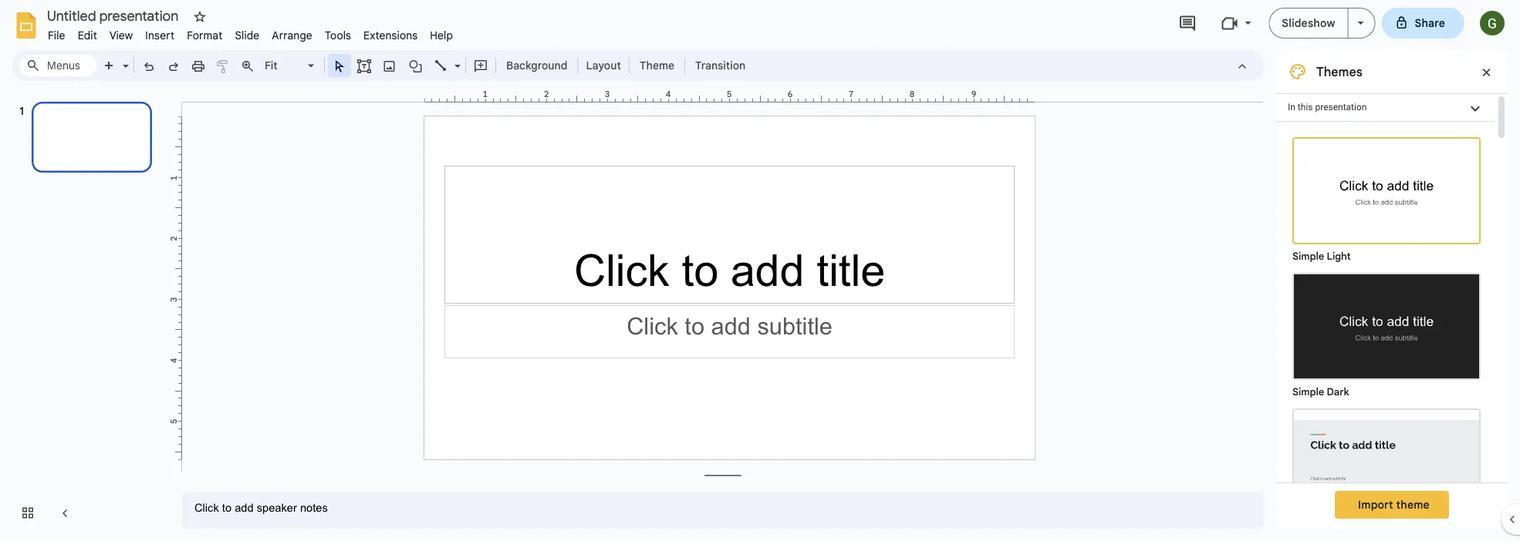 Task type: locate. For each thing, give the bounding box(es) containing it.
0 vertical spatial simple
[[1293, 250, 1325, 263]]

slide
[[235, 29, 260, 42]]

extensions
[[364, 29, 418, 42]]

navigation
[[0, 87, 170, 542]]

insert
[[145, 29, 175, 42]]

Rename text field
[[42, 6, 188, 25]]

option group
[[1277, 122, 1496, 542]]

import theme button
[[1335, 492, 1449, 519]]

edit
[[78, 29, 97, 42]]

tools menu item
[[319, 26, 357, 44]]

Simple Dark radio
[[1285, 265, 1489, 401]]

simple
[[1293, 250, 1325, 263], [1293, 386, 1325, 399]]

1 vertical spatial simple
[[1293, 386, 1325, 399]]

2 simple from the top
[[1293, 386, 1325, 399]]

arrange
[[272, 29, 312, 42]]

import theme
[[1358, 499, 1430, 512]]

format menu item
[[181, 26, 229, 44]]

insert image image
[[381, 55, 399, 76]]

background button
[[499, 54, 575, 77]]

1 simple from the top
[[1293, 250, 1325, 263]]

menu bar
[[42, 20, 459, 46]]

option group containing simple light
[[1277, 122, 1496, 542]]

Menus field
[[19, 55, 96, 76]]

in this presentation tab
[[1277, 93, 1496, 122]]

simple left dark
[[1293, 386, 1325, 399]]

simple left light
[[1293, 250, 1325, 263]]

light
[[1327, 250, 1351, 263]]

navigation inside themes application
[[0, 87, 170, 542]]

menu bar banner
[[0, 0, 1520, 542]]

share button
[[1382, 8, 1465, 39]]

Star checkbox
[[189, 6, 211, 28]]

layout button
[[582, 54, 626, 77]]

simple dark
[[1293, 386, 1349, 399]]

background
[[506, 59, 568, 72]]

option group inside themes section
[[1277, 122, 1496, 542]]

import
[[1358, 499, 1394, 512]]

menu bar containing file
[[42, 20, 459, 46]]

view menu item
[[103, 26, 139, 44]]

view
[[110, 29, 133, 42]]

simple inside simple dark radio
[[1293, 386, 1325, 399]]

arrange menu item
[[266, 26, 319, 44]]

theme button
[[633, 54, 682, 77]]

Zoom text field
[[262, 55, 306, 76]]

extensions menu item
[[357, 26, 424, 44]]

simple inside simple light option
[[1293, 250, 1325, 263]]

themes application
[[0, 0, 1520, 542]]

Zoom field
[[260, 55, 321, 77]]

menu bar inside the menu bar banner
[[42, 20, 459, 46]]



Task type: vqa. For each thing, say whether or not it's contained in the screenshot.
Your answer text field
no



Task type: describe. For each thing, give the bounding box(es) containing it.
Simple Light radio
[[1285, 130, 1489, 542]]

simple for simple dark
[[1293, 386, 1325, 399]]

streamline image
[[1294, 411, 1480, 515]]

themes
[[1317, 64, 1363, 79]]

in
[[1288, 102, 1296, 113]]

theme
[[1397, 499, 1430, 512]]

Streamline radio
[[1285, 401, 1489, 537]]

file
[[48, 29, 65, 42]]

new slide with layout image
[[119, 56, 129, 61]]

help
[[430, 29, 453, 42]]

slideshow button
[[1269, 8, 1349, 39]]

layout
[[586, 59, 621, 72]]

simple for simple light
[[1293, 250, 1325, 263]]

presentation
[[1315, 102, 1367, 113]]

file menu item
[[42, 26, 71, 44]]

simple light
[[1293, 250, 1351, 263]]

format
[[187, 29, 223, 42]]

transition
[[695, 59, 746, 72]]

tools
[[325, 29, 351, 42]]

presentation options image
[[1358, 22, 1364, 25]]

dark
[[1327, 386, 1349, 399]]

slide menu item
[[229, 26, 266, 44]]

share
[[1415, 16, 1446, 30]]

main toolbar
[[96, 54, 753, 77]]

help menu item
[[424, 26, 459, 44]]

edit menu item
[[71, 26, 103, 44]]

this
[[1298, 102, 1313, 113]]

slideshow
[[1282, 16, 1336, 30]]

shape image
[[407, 55, 425, 76]]

insert menu item
[[139, 26, 181, 44]]

theme
[[640, 59, 675, 72]]

transition button
[[689, 54, 753, 77]]

themes section
[[1277, 50, 1508, 542]]

in this presentation
[[1288, 102, 1367, 113]]



